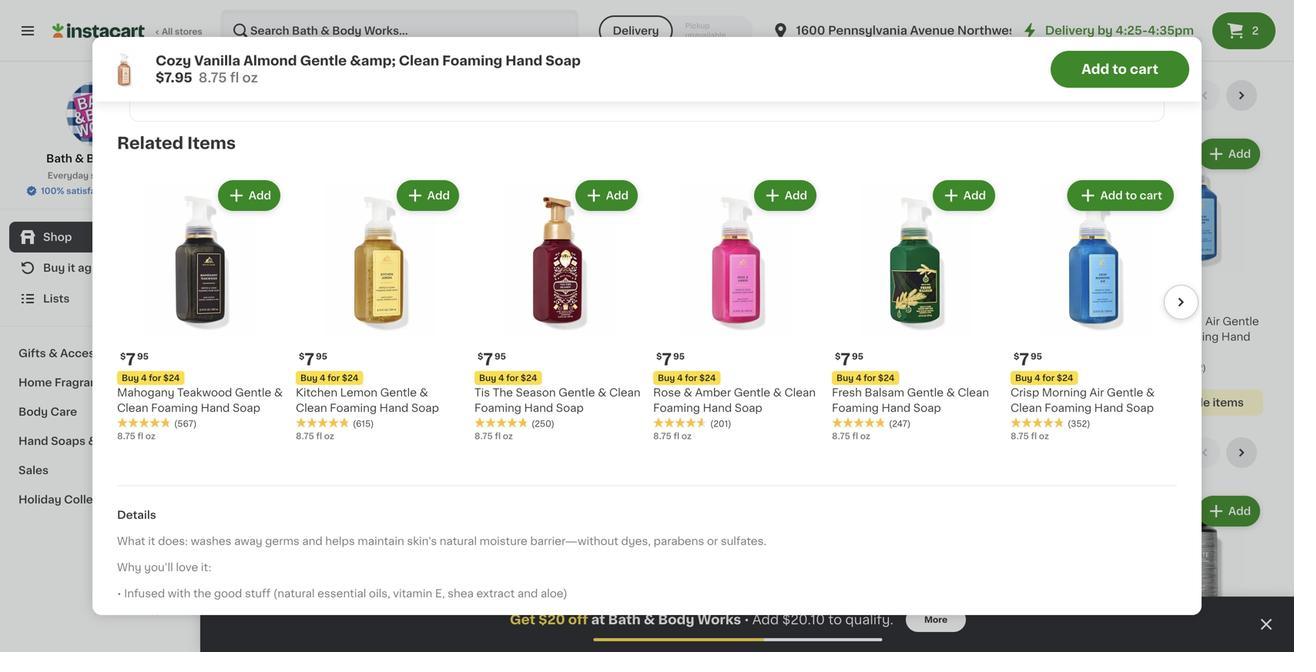 Task type: vqa. For each thing, say whether or not it's contained in the screenshot.
bottom Ocean
yes



Task type: locate. For each thing, give the bounding box(es) containing it.
$ 7 95 down mountainside
[[1014, 352, 1042, 368]]

8.75 fl oz down "body care" link
[[117, 432, 156, 441]]

bath & body works
[[46, 153, 153, 164]]

7 up tis
[[483, 352, 493, 368]]

$ 7 95 up mahogany
[[120, 352, 149, 368]]

see for cozy vanilla almond gentle & clean foaming hand soap
[[698, 398, 719, 408]]

clean inside fresh balsam gentle & clean foaming hand soap
[[958, 387, 989, 398]]

$ 7 95 up kitchen
[[299, 352, 327, 368]]

lists
[[43, 293, 70, 304]]

buy 4 for $24 for cozy vanilla almond gentle & clean foaming hand soap
[[683, 303, 742, 311]]

see eligible items down crisp morning air gentle & clean foaming hand soap (352)
[[1146, 398, 1244, 408]]

0 vertical spatial it
[[68, 263, 75, 273]]

2 7 from the left
[[305, 352, 314, 368]]

1 horizontal spatial body
[[87, 153, 116, 164]]

None search field
[[220, 9, 579, 52]]

oz down the balsam
[[860, 432, 870, 441]]

100% satisfaction guarantee button
[[25, 182, 174, 197]]

1 vertical spatial bath
[[608, 614, 641, 627]]

sanitizers up sales "link"
[[100, 436, 155, 447]]

soap inside fresh balsam gentle & clean foaming hand soap
[[913, 403, 941, 414]]

7 for rose
[[662, 352, 672, 368]]

(227)
[[1034, 364, 1056, 373]]

0 vertical spatial air
[[1205, 316, 1220, 327]]

foaming inside fresh balsam gentle & clean foaming hand soap
[[832, 403, 879, 414]]

the right 'into'
[[553, 301, 571, 312]]

7 up kitchen
[[305, 352, 314, 368]]

see down mountainside mist gentle & clean foaming hand soap
[[996, 398, 1018, 408]]

1 horizontal spatial ocean
[[672, 17, 708, 27]]

tis the season gentle & clean foaming hand soap
[[474, 387, 641, 414]]

0 horizontal spatial hand soaps & sanitizers
[[18, 436, 155, 447]]

buy for crisp morning air gentle & clean foaming hand soap
[[1015, 374, 1032, 382]]

& inside the kitchen lemon gentle & clean foaming hand soap
[[419, 387, 428, 398]]

0 vertical spatial cozy vanilla almond gentle & clean foaming hand soap
[[149, 32, 298, 74]]

add button for rose & amber gentle & clean foaming hand soap
[[755, 182, 815, 210]]

see eligible items button up (201)
[[679, 390, 816, 416]]

0 vertical spatial and
[[302, 536, 323, 547]]

4 for kitchen lemon gentle & clean foaming hand soap
[[320, 374, 325, 382]]

add button for fresh balsam gentle & clean foaming hand soap
[[934, 182, 994, 210]]

1 vertical spatial morning
[[1042, 387, 1087, 398]]

$ 7 95 up tis
[[478, 352, 506, 368]]

oz up amber at the bottom of the page
[[707, 376, 717, 385]]

1 $ 7 95 from the left
[[120, 352, 149, 368]]

7 up mahogany
[[126, 352, 136, 368]]

add button for tis the season gentle & clean foaming hand soap
[[577, 182, 636, 210]]

and left helps
[[302, 536, 323, 547]]

delivery button
[[599, 15, 673, 46]]

gentle inside tis the season gentle & clean foaming hand soap
[[559, 387, 595, 398]]

add to cart
[[1081, 63, 1158, 76]]

buy 4 for $24 for crisp morning air gentle & clean foaming hand soap
[[1015, 374, 1073, 382]]

3 $ 7 95 from the left
[[478, 352, 506, 368]]

cozy
[[149, 32, 177, 43], [156, 54, 191, 67], [679, 316, 707, 327]]

2 horizontal spatial body
[[658, 614, 694, 627]]

$16.95 element
[[529, 636, 666, 652]]

1 horizontal spatial and
[[518, 589, 538, 599]]

0 vertical spatial morning
[[1158, 316, 1203, 327]]

gentle
[[261, 32, 298, 43], [300, 54, 347, 67], [1223, 316, 1259, 327], [679, 332, 715, 343], [977, 332, 1014, 343], [235, 387, 271, 398], [380, 387, 417, 398], [559, 387, 595, 398], [734, 387, 770, 398], [907, 387, 944, 398], [1107, 387, 1143, 398]]

0 horizontal spatial delivery
[[613, 25, 659, 36]]

fl down kitchen
[[316, 432, 322, 441]]

aloe)
[[541, 589, 568, 599]]

fresh
[[828, 316, 858, 327], [832, 387, 862, 398]]

sanitizers down 'cozy vanilla almond gentle &amp; clean foaming hand soap $7.95 8.75 fl oz' at left
[[355, 87, 440, 104]]

1 horizontal spatial hand soaps & sanitizers
[[231, 87, 440, 104]]

oz down mahogany
[[145, 432, 156, 441]]

fl
[[230, 71, 239, 84], [836, 361, 842, 370], [699, 376, 705, 385], [997, 376, 1003, 385], [137, 432, 143, 441], [316, 432, 322, 441], [495, 432, 501, 441], [674, 432, 679, 441], [852, 432, 858, 441], [1031, 432, 1037, 441]]

2 $ 1 95 from the left
[[533, 281, 558, 297]]

1 horizontal spatial sanitizers
[[355, 87, 440, 104]]

1 horizontal spatial 1
[[538, 281, 545, 297]]

&
[[149, 47, 157, 58], [337, 87, 351, 104], [75, 153, 84, 164], [718, 332, 727, 343], [1016, 332, 1025, 343], [1126, 332, 1135, 343], [49, 348, 58, 359], [274, 387, 283, 398], [419, 387, 428, 398], [598, 387, 606, 398], [684, 387, 692, 398], [773, 387, 782, 398], [946, 387, 955, 398], [1146, 387, 1155, 398], [88, 436, 97, 447], [644, 614, 655, 627]]

1 vertical spatial air
[[1090, 387, 1104, 398]]

1 horizontal spatial morning
[[1158, 316, 1203, 327]]

1 horizontal spatial $ 1 95
[[533, 281, 558, 297]]

pocketbac inside ocean pocketbac hand sanitizer
[[711, 17, 769, 27]]

hand inside rose & amber gentle & clean foaming hand soap
[[703, 403, 732, 414]]

extract
[[476, 589, 515, 599]]

items for fresh rainfall cleansing gel hand soap
[[914, 382, 945, 393]]

1 horizontal spatial delivery
[[1045, 25, 1095, 36]]

0 horizontal spatial cleansing
[[410, 47, 464, 58]]

delivery by 4:25-4:35pm link
[[1020, 22, 1194, 40]]

0 vertical spatial body
[[87, 153, 116, 164]]

★★★★★
[[410, 62, 464, 73], [410, 62, 464, 73], [149, 78, 203, 88], [149, 78, 203, 88], [529, 331, 583, 342], [529, 331, 583, 342], [828, 347, 882, 357], [828, 347, 882, 357], [679, 362, 733, 373], [679, 362, 733, 373], [977, 362, 1031, 373], [977, 362, 1031, 373], [117, 418, 171, 428], [117, 418, 171, 428], [296, 418, 350, 428], [296, 418, 350, 428], [474, 418, 528, 428], [474, 418, 528, 428], [653, 418, 707, 428], [653, 418, 707, 428], [832, 418, 886, 428], [832, 418, 886, 428], [1011, 418, 1064, 428], [1011, 418, 1064, 428]]

gentle inside fresh balsam gentle & clean foaming hand soap
[[907, 387, 944, 398]]

1 vertical spatial sanitizers
[[100, 436, 155, 447]]

works inside treatment tracker modal dialog
[[697, 614, 741, 627]]

see eligible items button for soap
[[828, 375, 965, 401]]

item carousel region containing 7
[[117, 171, 1199, 449]]

8.75 down mountainside
[[977, 376, 995, 385]]

oz down crisp morning air gentle & clean foaming hand soap
[[1039, 432, 1049, 441]]

air inside crisp morning air gentle & clean foaming hand soap
[[1090, 387, 1104, 398]]

8.75 fl oz down rose
[[653, 432, 692, 441]]

0 horizontal spatial it
[[68, 263, 75, 273]]

soaps inside 'item carousel' region
[[281, 87, 333, 104]]

& inside mountainside mist gentle & clean foaming hand soap
[[1016, 332, 1025, 343]]

2 1 from the left
[[538, 281, 545, 297]]

8.75 fl oz up amber at the bottom of the page
[[679, 376, 717, 385]]

$24 for rose & amber gentle & clean foaming hand soap
[[699, 374, 716, 382]]

items
[[914, 382, 945, 393], [765, 398, 796, 408], [1063, 398, 1095, 408], [1213, 398, 1244, 408]]

love
[[176, 562, 198, 573]]

essential
[[317, 589, 366, 599]]

• left rich,
[[117, 615, 121, 626]]

add button for kitchen lemon gentle & clean foaming hand soap
[[398, 182, 458, 210]]

teakwood
[[177, 387, 232, 398]]

2 vertical spatial cozy
[[679, 316, 707, 327]]

0 vertical spatial ocean
[[672, 17, 708, 27]]

1 vertical spatial to
[[828, 614, 842, 627]]

hand inside the fresh rainfall cleansing gel hand soap
[[849, 332, 878, 343]]

1 vertical spatial the
[[193, 589, 211, 599]]

7 for tis
[[483, 352, 493, 368]]

1 horizontal spatial crisp
[[1126, 316, 1155, 327]]

a thousand wishes pocketbac hand sanitizer
[[380, 301, 486, 343]]

8.75 down rose
[[653, 432, 671, 441]]

• for • rich, foamy lather
[[117, 615, 121, 626]]

7 left '(227)'
[[1019, 352, 1029, 368]]

• rich, foamy lather
[[117, 615, 222, 626]]

0 vertical spatial fresh
[[828, 316, 858, 327]]

to inside treatment tracker modal dialog
[[828, 614, 842, 627]]

see up (201)
[[698, 398, 719, 408]]

hand soaps & sanitizers link
[[231, 86, 440, 105], [9, 427, 190, 456]]

mist
[[1054, 316, 1077, 327]]

fresh down the 8 fl oz
[[832, 387, 862, 398]]

8.75
[[199, 71, 227, 84], [679, 376, 697, 385], [977, 376, 995, 385], [117, 432, 135, 441], [296, 432, 314, 441], [474, 432, 493, 441], [653, 432, 671, 441], [832, 432, 850, 441], [1011, 432, 1029, 441]]

almond inside 'item carousel' region
[[747, 316, 789, 327]]

• left 'infused'
[[117, 589, 121, 599]]

cozy vanilla almond gentle & clean foaming hand soap up amber at the bottom of the page
[[679, 316, 810, 358]]

1 vertical spatial and
[[518, 589, 538, 599]]

6 $ 7 95 from the left
[[1014, 352, 1042, 368]]

see down the 8 fl oz
[[847, 382, 868, 393]]

1 vertical spatial (352)
[[1068, 420, 1090, 428]]

lists link
[[9, 283, 190, 314]]

1 horizontal spatial (352)
[[1183, 364, 1206, 373]]

foaming inside the mahogany teakwood gentle & clean foaming hand soap
[[151, 403, 198, 414]]

1 vertical spatial works
[[697, 614, 741, 627]]

fl down the
[[495, 432, 501, 441]]

accessories
[[60, 348, 129, 359]]

oz down kitchen
[[324, 432, 334, 441]]

$ 1 95 up 'into'
[[533, 281, 558, 297]]

oz for kitchen lemon gentle & clean foaming hand soap
[[324, 432, 334, 441]]

0 horizontal spatial air
[[1090, 387, 1104, 398]]

$ 1 95 up a
[[383, 281, 409, 297]]

ocean inside ocean pocketbac hand sanitizer
[[672, 17, 708, 27]]

body
[[87, 153, 116, 164], [18, 407, 48, 417], [658, 614, 694, 627]]

cleansing down shea
[[410, 47, 464, 58]]

delivery for delivery by 4:25-4:35pm
[[1045, 25, 1095, 36]]

sanitizer inside a thousand wishes pocketbac hand sanitizer
[[380, 332, 427, 343]]

oz for fresh balsam gentle & clean foaming hand soap
[[860, 432, 870, 441]]

add
[[1081, 63, 1109, 76], [1228, 149, 1251, 159], [249, 190, 271, 201], [427, 190, 450, 201], [606, 190, 629, 201], [785, 190, 807, 201], [963, 190, 986, 201], [1142, 190, 1165, 201], [1228, 506, 1251, 517], [752, 614, 779, 627]]

rich,
[[124, 615, 151, 626]]

see
[[847, 382, 868, 393], [698, 398, 719, 408], [996, 398, 1018, 408], [1146, 398, 1167, 408]]

air for crisp morning air gentle & clean foaming hand soap (352)
[[1205, 316, 1220, 327]]

crisp inside crisp morning air gentle & clean foaming hand soap (352)
[[1126, 316, 1155, 327]]

see eligible items button down '(227)'
[[977, 390, 1114, 416]]

0 vertical spatial (352)
[[1183, 364, 1206, 373]]

0 vertical spatial vanilla
[[179, 32, 214, 43]]

hand inside into the night pocketbac hand sanitizer
[[529, 316, 559, 327]]

the
[[493, 387, 513, 398]]

fresh up gel
[[828, 316, 858, 327]]

4:25-
[[1116, 25, 1148, 36]]

cozy inside 'cozy vanilla almond gentle &amp; clean foaming hand soap $7.95 8.75 fl oz'
[[156, 54, 191, 67]]

see eligible items up (201)
[[698, 398, 796, 408]]

vanilla up amber at the bottom of the page
[[709, 316, 744, 327]]

1 up thousand
[[389, 281, 396, 297]]

0 vertical spatial sanitizers
[[355, 87, 440, 104]]

8.75 down the 8 fl oz
[[832, 432, 850, 441]]

for for fresh balsam gentle & clean foaming hand soap
[[864, 374, 876, 382]]

main content
[[200, 62, 1294, 652]]

mahogany teakwood gentle & clean foaming hand soap
[[117, 387, 283, 414]]

bath inside treatment tracker modal dialog
[[608, 614, 641, 627]]

buy inside buy it again link
[[43, 263, 65, 273]]

skin's
[[407, 536, 437, 547]]

2 vertical spatial almond
[[747, 316, 789, 327]]

air inside crisp morning air gentle & clean foaming hand soap (352)
[[1205, 316, 1220, 327]]

hand inside the champagne toast pocketbac hand sanitizer (141)
[[292, 316, 321, 327]]

see eligible items for foaming
[[996, 398, 1095, 408]]

5 $ 7 95 from the left
[[835, 352, 863, 368]]

fl for crisp morning air gentle & clean foaming hand soap
[[1031, 432, 1037, 441]]

for for cozy vanilla almond gentle & clean foaming hand soap
[[710, 303, 723, 311]]

buy for fresh rainfall cleansing gel hand soap
[[833, 303, 850, 311]]

oz down rose & amber gentle & clean foaming hand soap
[[681, 432, 692, 441]]

1600 pennsylvania avenue northwest
[[796, 25, 1020, 36]]

for for kitchen lemon gentle & clean foaming hand soap
[[328, 374, 340, 382]]

fl down rose
[[674, 432, 679, 441]]

oz down mountainside mist gentle & clean foaming hand soap
[[1005, 376, 1016, 385]]

0 vertical spatial bath
[[46, 153, 72, 164]]

delivery inside button
[[613, 25, 659, 36]]

1 horizontal spatial cleansing
[[903, 316, 957, 327]]

fresh for 7
[[832, 387, 862, 398]]

$ 7 95 up rose
[[656, 352, 685, 368]]

fl down fresh balsam gentle & clean foaming hand soap
[[852, 432, 858, 441]]

fl for tis the season gentle & clean foaming hand soap
[[495, 432, 501, 441]]

0 horizontal spatial the
[[193, 589, 211, 599]]

see down crisp morning air gentle & clean foaming hand soap (352)
[[1146, 398, 1167, 408]]

0 horizontal spatial bath
[[46, 153, 72, 164]]

items right the balsam
[[914, 382, 945, 393]]

vanilla
[[179, 32, 214, 43], [194, 54, 240, 67], [709, 316, 744, 327]]

0 horizontal spatial hand soaps & sanitizers link
[[9, 427, 190, 456]]

sales link
[[9, 456, 190, 485]]

clean inside crisp morning air gentle & clean foaming hand soap (352)
[[1138, 332, 1169, 343]]

1 vertical spatial vanilla
[[194, 54, 240, 67]]

vanilla up the (451) at the left top of the page
[[194, 54, 240, 67]]

0 horizontal spatial body
[[18, 407, 48, 417]]

$ 7 95 right 8
[[835, 352, 863, 368]]

works inside bath & body works link
[[118, 153, 153, 164]]

fl up amber at the bottom of the page
[[699, 376, 705, 385]]

1 $ 1 95 from the left
[[383, 281, 409, 297]]

infused
[[124, 589, 165, 599]]

gentle inside 'cozy vanilla almond gentle &amp; clean foaming hand soap $7.95 8.75 fl oz'
[[300, 54, 347, 67]]

5 7 from the left
[[841, 352, 850, 368]]

$7.95 element
[[977, 279, 1114, 299]]

4 for crisp morning air gentle & clean foaming hand soap
[[1034, 374, 1040, 382]]

1600
[[796, 25, 825, 36]]

1 horizontal spatial the
[[553, 301, 571, 312]]

see for mountainside mist gentle & clean foaming hand soap
[[996, 398, 1018, 408]]

crisp right mist
[[1126, 316, 1155, 327]]

4 for mountainside mist gentle & clean foaming hand soap
[[1001, 303, 1007, 311]]

foaming inside crisp morning air gentle & clean foaming hand soap
[[1045, 403, 1092, 414]]

pocketbac right night
[[606, 301, 665, 312]]

mountainside
[[977, 316, 1051, 327]]

satisfaction
[[66, 187, 118, 195]]

buy for rose & amber gentle & clean foaming hand soap
[[658, 374, 675, 382]]

& inside crisp morning air gentle & clean foaming hand soap (352)
[[1126, 332, 1135, 343]]

cleansing right rainfall
[[903, 316, 957, 327]]

8.75 for mahogany teakwood gentle & clean foaming hand soap
[[117, 432, 135, 441]]

items for cozy vanilla almond gentle & clean foaming hand soap
[[765, 398, 796, 408]]

oz for mahogany teakwood gentle & clean foaming hand soap
[[145, 432, 156, 441]]

pocketbac inside into the night pocketbac hand sanitizer
[[606, 301, 665, 312]]

hand soaps & sanitizers link down care
[[9, 427, 190, 456]]

1 horizontal spatial it
[[148, 536, 155, 547]]

to right $20.10
[[828, 614, 842, 627]]

oz for fresh rainfall cleansing gel hand soap
[[844, 361, 854, 370]]

1 horizontal spatial cozy vanilla almond gentle & clean foaming hand soap
[[679, 316, 810, 358]]

oz for mountainside mist gentle & clean foaming hand soap
[[1005, 376, 1016, 385]]

1 up 'into'
[[538, 281, 545, 297]]

holiday collection
[[18, 495, 122, 505]]

again
[[78, 263, 108, 273]]

1 7 from the left
[[126, 352, 136, 368]]

$24 for fresh balsam gentle & clean foaming hand soap
[[878, 374, 895, 382]]

1 vertical spatial cozy
[[156, 54, 191, 67]]

eligible for clean
[[1020, 398, 1061, 408]]

buy it again
[[43, 263, 108, 273]]

rose
[[653, 387, 681, 398]]

4 $ 7 95 from the left
[[656, 352, 685, 368]]

8.75 up rose
[[679, 376, 697, 385]]

8.75 fl oz for mountainside mist gentle & clean foaming hand soap
[[977, 376, 1016, 385]]

lemon
[[340, 387, 377, 398]]

parabens
[[654, 536, 704, 547]]

1 horizontal spatial air
[[1205, 316, 1220, 327]]

item carousel region containing hand soaps & sanitizers
[[231, 80, 1263, 425]]

eligible down '(227)'
[[1020, 398, 1061, 408]]

hand soaps & sanitizers link down 'cozy vanilla almond gentle &amp; clean foaming hand soap $7.95 8.75 fl oz' at left
[[231, 86, 440, 105]]

clean inside crisp morning air gentle & clean foaming hand soap
[[1011, 403, 1042, 414]]

gentle inside mountainside mist gentle & clean foaming hand soap
[[977, 332, 1014, 343]]

1 vertical spatial hand soaps & sanitizers
[[18, 436, 155, 447]]

soaps down care
[[51, 436, 85, 447]]

with
[[168, 589, 191, 599]]

oz down the
[[503, 432, 513, 441]]

$ 7 95 for crisp
[[1014, 352, 1042, 368]]

1 vertical spatial almond
[[243, 54, 297, 67]]

8.75 for kitchen lemon gentle & clean foaming hand soap
[[296, 432, 314, 441]]

oz right the (451) at the left top of the page
[[242, 71, 258, 84]]

$ 7 95 for tis
[[478, 352, 506, 368]]

eligible up (201)
[[722, 398, 762, 408]]

0 horizontal spatial $ 1 95
[[383, 281, 409, 297]]

0 horizontal spatial soaps
[[51, 436, 85, 447]]

$ 7 95
[[120, 352, 149, 368], [299, 352, 327, 368], [478, 352, 506, 368], [656, 352, 685, 368], [835, 352, 863, 368], [1014, 352, 1042, 368]]

clean inside mountainside mist gentle & clean foaming hand soap
[[1028, 332, 1059, 343]]

1 for into
[[538, 281, 545, 297]]

7 for kitchen
[[305, 352, 314, 368]]

rainfall
[[861, 316, 900, 327]]

it left again
[[68, 263, 75, 273]]

fl for kitchen lemon gentle & clean foaming hand soap
[[316, 432, 322, 441]]

0 vertical spatial hand soaps & sanitizers
[[231, 87, 440, 104]]

fl for mountainside mist gentle & clean foaming hand soap
[[997, 376, 1003, 385]]

crisp
[[1126, 316, 1155, 327], [1011, 387, 1039, 398]]

0 vertical spatial soaps
[[281, 87, 333, 104]]

0 vertical spatial hand soaps & sanitizers link
[[231, 86, 440, 105]]

1 vertical spatial cozy vanilla almond gentle & clean foaming hand soap
[[679, 316, 810, 358]]

crisp inside crisp morning air gentle & clean foaming hand soap
[[1011, 387, 1039, 398]]

8.75 right $7.95
[[199, 71, 227, 84]]

helps
[[325, 536, 355, 547]]

fl right 8
[[836, 361, 842, 370]]

3 7 from the left
[[483, 352, 493, 368]]

clean inside tis the season gentle & clean foaming hand soap
[[609, 387, 641, 398]]

main content containing hand soaps & sanitizers
[[200, 62, 1294, 652]]

gifts
[[18, 348, 46, 359]]

off
[[568, 614, 588, 627]]

1 vertical spatial ocean
[[410, 32, 446, 43]]

items down crisp morning air gentle & clean foaming hand soap (352)
[[1213, 398, 1244, 408]]

hand soaps & sanitizers inside 'item carousel' region
[[231, 87, 440, 104]]

bath & body works logo image
[[66, 80, 134, 148]]

morning inside crisp morning air gentle & clean foaming hand soap (352)
[[1158, 316, 1203, 327]]

soaps down 'cozy vanilla almond gentle &amp; clean foaming hand soap $7.95 8.75 fl oz' at left
[[281, 87, 333, 104]]

away
[[234, 536, 262, 547]]

hand inside crisp morning air gentle & clean foaming hand soap (352)
[[1221, 332, 1250, 343]]

collection
[[64, 495, 122, 505]]

hand soaps & sanitizers
[[231, 87, 440, 104], [18, 436, 155, 447]]

1 vertical spatial crisp
[[1011, 387, 1039, 398]]

8.75 fl oz down the
[[474, 432, 513, 441]]

0 vertical spatial the
[[553, 301, 571, 312]]

fresh inside fresh balsam gentle & clean foaming hand soap
[[832, 387, 862, 398]]

to left cart
[[1112, 63, 1127, 76]]

1 vertical spatial cleansing
[[903, 316, 957, 327]]

1 horizontal spatial works
[[697, 614, 741, 627]]

(451)
[[206, 80, 227, 88]]

1 vertical spatial fresh
[[832, 387, 862, 398]]

thousand
[[391, 301, 444, 312]]

$24 for tis the season gentle & clean foaming hand soap
[[521, 374, 537, 382]]

hand soaps & sanitizers down 'cozy vanilla almond gentle &amp; clean foaming hand soap $7.95 8.75 fl oz' at left
[[231, 87, 440, 104]]

8.75 inside 'cozy vanilla almond gentle &amp; clean foaming hand soap $7.95 8.75 fl oz'
[[199, 71, 227, 84]]

1 horizontal spatial to
[[1112, 63, 1127, 76]]

1 1 from the left
[[389, 281, 396, 297]]

foaming inside tis the season gentle & clean foaming hand soap
[[474, 403, 521, 414]]

morning
[[1158, 316, 1203, 327], [1042, 387, 1087, 398]]

see eligible items button up (247)
[[828, 375, 965, 401]]

8.75 fl oz down mountainside
[[977, 376, 1016, 385]]

stuff
[[245, 589, 270, 599]]

items right amber at the bottom of the page
[[765, 398, 796, 408]]

fl down mountainside
[[997, 376, 1003, 385]]

fl down mahogany
[[137, 432, 143, 441]]

0 horizontal spatial (352)
[[1068, 420, 1090, 428]]

8.75 fl oz down the balsam
[[832, 432, 870, 441]]

0 vertical spatial to
[[1112, 63, 1127, 76]]

hand soaps & sanitizers up sales "link"
[[18, 436, 155, 447]]

8.75 down crisp morning air gentle & clean foaming hand soap
[[1011, 432, 1029, 441]]

1 horizontal spatial soaps
[[281, 87, 333, 104]]

2 $ 7 95 from the left
[[299, 352, 327, 368]]

8.75 fl oz down kitchen
[[296, 432, 334, 441]]

eligible
[[871, 382, 912, 393], [722, 398, 762, 408], [1020, 398, 1061, 408], [1170, 398, 1210, 408]]

gentle inside rose & amber gentle & clean foaming hand soap
[[734, 387, 770, 398]]

1 vertical spatial it
[[148, 536, 155, 547]]

1 horizontal spatial bath
[[608, 614, 641, 627]]

see eligible items button for foaming
[[977, 390, 1114, 416]]

soaps
[[281, 87, 333, 104], [51, 436, 85, 447]]

buy
[[43, 263, 65, 273], [683, 303, 700, 311], [982, 303, 999, 311], [833, 303, 850, 311], [1131, 303, 1148, 311], [122, 374, 139, 382], [300, 374, 318, 382], [479, 374, 496, 382], [658, 374, 675, 382], [836, 374, 854, 382], [1015, 374, 1032, 382]]

shop
[[43, 232, 72, 243]]

4 7 from the left
[[662, 352, 672, 368]]

fl right the (451) at the left top of the page
[[230, 71, 239, 84]]

7 for crisp
[[1019, 352, 1029, 368]]

0 horizontal spatial 1
[[389, 281, 396, 297]]

fl down crisp morning air gentle & clean foaming hand soap
[[1031, 432, 1037, 441]]

0 horizontal spatial sanitizers
[[100, 436, 155, 447]]

crisp for crisp morning air gentle & clean foaming hand soap (352)
[[1126, 316, 1155, 327]]

product group
[[679, 136, 816, 416], [828, 136, 965, 401], [977, 136, 1114, 416], [1126, 136, 1263, 416], [117, 177, 283, 443], [296, 177, 462, 443], [474, 177, 641, 443], [653, 177, 820, 443], [832, 177, 998, 443], [1011, 177, 1177, 443], [1126, 493, 1263, 652]]

8.75 fl oz for mahogany teakwood gentle & clean foaming hand soap
[[117, 432, 156, 441]]

2 vertical spatial vanilla
[[709, 316, 744, 327]]

8.75 fl oz down crisp morning air gentle & clean foaming hand soap
[[1011, 432, 1049, 441]]

8.75 down tis
[[474, 432, 493, 441]]

eligible up (247)
[[871, 382, 912, 393]]

treatment tracker modal dialog
[[200, 597, 1294, 652]]

0 horizontal spatial cozy vanilla almond gentle & clean foaming hand soap
[[149, 32, 298, 74]]

buy for cozy vanilla almond gentle & clean foaming hand soap
[[683, 303, 700, 311]]

cozy vanilla almond gentle &amp; clean foaming hand soap $7.95 8.75 fl oz
[[156, 54, 581, 84]]

2 vertical spatial body
[[658, 614, 694, 627]]

see eligible items down '(227)'
[[996, 398, 1095, 408]]

washes
[[191, 536, 231, 547]]

sanitizer inside the champagne toast pocketbac hand sanitizer (141)
[[231, 332, 278, 343]]

and left aloe)
[[518, 589, 538, 599]]

0 horizontal spatial ocean
[[410, 32, 446, 43]]

ocean for ocean pocketbac hand sanitizer
[[672, 17, 708, 27]]

morning inside crisp morning air gentle & clean foaming hand soap
[[1042, 387, 1087, 398]]

6 7 from the left
[[1019, 352, 1029, 368]]

it right what
[[148, 536, 155, 547]]

8.75 for rose & amber gentle & clean foaming hand soap
[[653, 432, 671, 441]]

0 vertical spatial works
[[118, 153, 153, 164]]

see eligible items up (247)
[[847, 382, 945, 393]]

pocketbac down thousand
[[380, 316, 439, 327]]

0 horizontal spatial crisp
[[1011, 387, 1039, 398]]

0 vertical spatial cleansing
[[410, 47, 464, 58]]

items down mountainside mist gentle & clean foaming hand soap
[[1063, 398, 1095, 408]]

foaming
[[194, 47, 241, 58], [442, 54, 502, 67], [763, 332, 810, 343], [1062, 332, 1109, 343], [1172, 332, 1219, 343], [151, 403, 198, 414], [330, 403, 377, 414], [474, 403, 521, 414], [653, 403, 700, 414], [832, 403, 879, 414], [1045, 403, 1092, 414]]

1 horizontal spatial hand soaps & sanitizers link
[[231, 86, 440, 105]]

the right with
[[193, 589, 211, 599]]

ocean inside ocean shea butter cleansing bar
[[410, 32, 446, 43]]

clean
[[160, 47, 191, 58], [399, 54, 439, 67], [729, 332, 761, 343], [1028, 332, 1059, 343], [1138, 332, 1169, 343], [609, 387, 641, 398], [784, 387, 816, 398], [958, 387, 989, 398], [117, 403, 148, 414], [296, 403, 327, 414], [1011, 403, 1042, 414]]

pocketbac inside a thousand wishes pocketbac hand sanitizer
[[380, 316, 439, 327]]

item carousel region
[[231, 80, 1263, 425], [117, 171, 1199, 449], [231, 438, 1263, 652]]

0 horizontal spatial to
[[828, 614, 842, 627]]

0 horizontal spatial morning
[[1042, 387, 1087, 398]]

gentle inside the kitchen lemon gentle & clean foaming hand soap
[[380, 387, 417, 398]]

foaming inside 'cozy vanilla almond gentle &amp; clean foaming hand soap $7.95 8.75 fl oz'
[[442, 54, 502, 67]]

buy for tis the season gentle & clean foaming hand soap
[[479, 374, 496, 382]]

$24 for mountainside mist gentle & clean foaming hand soap
[[1023, 303, 1040, 311]]

everyday
[[48, 171, 89, 180]]

$ 7 95 for kitchen
[[299, 352, 327, 368]]

cozy vanilla almond gentle & clean foaming hand soap up the (451) at the left top of the page
[[149, 32, 298, 74]]

& inside treatment tracker modal dialog
[[644, 614, 655, 627]]

fresh inside the fresh rainfall cleansing gel hand soap
[[828, 316, 858, 327]]

fl for fresh balsam gentle & clean foaming hand soap
[[852, 432, 858, 441]]

100%
[[41, 187, 64, 195]]

vanilla right 'all'
[[179, 32, 214, 43]]

7 up rose
[[662, 352, 672, 368]]

morning for crisp morning air gentle & clean foaming hand soap
[[1042, 387, 1087, 398]]

0 vertical spatial crisp
[[1126, 316, 1155, 327]]

vitamin
[[393, 589, 432, 599]]

see eligible items button
[[828, 375, 965, 401], [679, 390, 816, 416], [977, 390, 1114, 416], [1126, 390, 1263, 416]]

7 right 8
[[841, 352, 850, 368]]

buy 4 for $24 for tis the season gentle & clean foaming hand soap
[[479, 374, 537, 382]]

0 horizontal spatial works
[[118, 153, 153, 164]]

body inside treatment tracker modal dialog
[[658, 614, 694, 627]]

vanilla inside 'item carousel' region
[[709, 316, 744, 327]]

product group containing mountainside mist gentle & clean foaming hand soap
[[977, 136, 1114, 416]]

guarantee
[[120, 187, 165, 195]]

(352)
[[1183, 364, 1206, 373], [1068, 420, 1090, 428]]

clean inside rose & amber gentle & clean foaming hand soap
[[784, 387, 816, 398]]

care
[[50, 407, 77, 417]]

pocketbac down champagne
[[231, 316, 290, 327]]



Task type: describe. For each thing, give the bounding box(es) containing it.
instacart logo image
[[52, 22, 145, 40]]

foaming inside the kitchen lemon gentle & clean foaming hand soap
[[330, 403, 377, 414]]

fresh for 95
[[828, 316, 858, 327]]

& inside crisp morning air gentle & clean foaming hand soap
[[1146, 387, 1155, 398]]

store
[[91, 171, 113, 180]]

soap inside the kitchen lemon gentle & clean foaming hand soap
[[411, 403, 439, 414]]

buy 4 for $24 for mountainside mist gentle & clean foaming hand soap
[[982, 303, 1040, 311]]

buy 4 for $24 for fresh rainfall cleansing gel hand soap
[[833, 303, 891, 311]]

everyday store prices
[[48, 171, 143, 180]]

it:
[[201, 562, 211, 573]]

get $20 off at bath & body works • add $20.10 to qualify.
[[510, 614, 893, 627]]

8.75 for mountainside mist gentle & clean foaming hand soap
[[977, 376, 995, 385]]

balsam
[[865, 387, 904, 398]]

8.75 fl oz for fresh balsam gentle & clean foaming hand soap
[[832, 432, 870, 441]]

what it does: washes away germs and helps maintain skin's natural moisture barrier—without dyes, parabens or sulfates.
[[117, 536, 766, 547]]

soap inside the mahogany teakwood gentle & clean foaming hand soap
[[233, 403, 260, 414]]

8.75 fl oz for rose & amber gentle & clean foaming hand soap
[[653, 432, 692, 441]]

foaming inside mountainside mist gentle & clean foaming hand soap
[[1062, 332, 1109, 343]]

hand inside ocean pocketbac hand sanitizer
[[772, 17, 801, 27]]

buy for mahogany teakwood gentle & clean foaming hand soap
[[122, 374, 139, 382]]

hand inside the kitchen lemon gentle & clean foaming hand soap
[[379, 403, 409, 414]]

buy 4 for $24 for mahogany teakwood gentle & clean foaming hand soap
[[122, 374, 180, 382]]

$ 7 95 for rose
[[656, 352, 685, 368]]

4 for fresh rainfall cleansing gel hand soap
[[852, 303, 858, 311]]

add button for mahogany teakwood gentle & clean foaming hand soap
[[219, 182, 279, 210]]

amber
[[695, 387, 731, 398]]

(247)
[[889, 420, 911, 428]]

home
[[18, 377, 52, 388]]

gentle inside crisp morning air gentle & clean foaming hand soap
[[1107, 387, 1143, 398]]

hand inside 'cozy vanilla almond gentle &amp; clean foaming hand soap $7.95 8.75 fl oz'
[[505, 54, 542, 67]]

hand inside crisp morning air gentle & clean foaming hand soap
[[1094, 403, 1123, 414]]

pocketbac inside the champagne toast pocketbac hand sanitizer (141)
[[231, 316, 290, 327]]

to inside button
[[1112, 63, 1127, 76]]

fl inside 'cozy vanilla almond gentle &amp; clean foaming hand soap $7.95 8.75 fl oz'
[[230, 71, 239, 84]]

northwest
[[957, 25, 1020, 36]]

(100+)
[[1131, 90, 1166, 101]]

into
[[529, 301, 551, 312]]

$ 7 95 for mahogany
[[120, 352, 149, 368]]

sanitizer inside into the night pocketbac hand sanitizer
[[561, 316, 608, 327]]

oz for crisp morning air gentle & clean foaming hand soap
[[1039, 432, 1049, 441]]

(567)
[[174, 420, 197, 428]]

soap inside 'cozy vanilla almond gentle &amp; clean foaming hand soap $7.95 8.75 fl oz'
[[545, 54, 581, 67]]

soap inside the fresh rainfall cleansing gel hand soap
[[881, 332, 909, 343]]

foaming inside rose & amber gentle & clean foaming hand soap
[[653, 403, 700, 414]]

a
[[380, 301, 388, 312]]

items for mountainside mist gentle & clean foaming hand soap
[[1063, 398, 1095, 408]]

8.75 for crisp morning air gentle & clean foaming hand soap
[[1011, 432, 1029, 441]]

see eligible items button down crisp morning air gentle & clean foaming hand soap (352)
[[1126, 390, 1263, 416]]

• inside get $20 off at bath & body works • add $20.10 to qualify.
[[744, 614, 749, 626]]

0 vertical spatial almond
[[217, 32, 259, 43]]

ocean pocketbac hand sanitizer
[[672, 17, 801, 43]]

cozy inside 'item carousel' region
[[679, 316, 707, 327]]

see eligible items button for clean
[[679, 390, 816, 416]]

sales
[[18, 465, 49, 476]]

foaming inside crisp morning air gentle & clean foaming hand soap (352)
[[1172, 332, 1219, 343]]

$ 1 95 for thousand
[[383, 281, 409, 297]]

cozy vanilla almond gentle & clean foaming hand soap inside 'item carousel' region
[[679, 316, 810, 358]]

gifts & accessories
[[18, 348, 129, 359]]

for for tis the season gentle & clean foaming hand soap
[[506, 374, 519, 382]]

$24 for kitchen lemon gentle & clean foaming hand soap
[[342, 374, 359, 382]]

• for • infused with the good stuff (natural essential oils, vitamin e, shea extract and aloe)
[[117, 589, 121, 599]]

hand inside tis the season gentle & clean foaming hand soap
[[524, 403, 553, 414]]

add inside button
[[1081, 63, 1109, 76]]

why you'll love it:
[[117, 562, 211, 573]]

everyday store prices link
[[48, 169, 152, 182]]

$24 for crisp morning air gentle & clean foaming hand soap
[[1057, 374, 1073, 382]]

what
[[117, 536, 145, 547]]

4 for rose & amber gentle & clean foaming hand soap
[[677, 374, 683, 382]]

for for fresh rainfall cleansing gel hand soap
[[860, 303, 872, 311]]

night
[[574, 301, 604, 312]]

fresh balsam gentle & clean foaming hand soap
[[832, 387, 989, 414]]

germs
[[265, 536, 299, 547]]

$20.10
[[782, 614, 825, 627]]

2
[[1252, 25, 1259, 36]]

0 horizontal spatial and
[[302, 536, 323, 547]]

buy 4 for $24 for fresh balsam gentle & clean foaming hand soap
[[836, 374, 895, 382]]

4 for tis the season gentle & clean foaming hand soap
[[498, 374, 504, 382]]

all
[[1116, 90, 1128, 101]]

8.75 fl oz for tis the season gentle & clean foaming hand soap
[[474, 432, 513, 441]]

(natural
[[273, 589, 315, 599]]

delivery for delivery
[[613, 25, 659, 36]]

soap inside rose & amber gentle & clean foaming hand soap
[[735, 403, 762, 414]]

item carousel region containing add
[[231, 438, 1263, 652]]

50
[[856, 639, 868, 647]]

1 vertical spatial soaps
[[51, 436, 85, 447]]

cart
[[1130, 63, 1158, 76]]

shop link
[[9, 222, 190, 253]]

buy 4 for $24 for kitchen lemon gentle & clean foaming hand soap
[[300, 374, 359, 382]]

(615)
[[353, 420, 374, 428]]

kitchen lemon gentle & clean foaming hand soap
[[296, 387, 439, 414]]

soap inside mountainside mist gentle & clean foaming hand soap
[[1009, 347, 1037, 358]]

eligible down crisp morning air gentle & clean foaming hand soap (352)
[[1170, 398, 1210, 408]]

hand inside a thousand wishes pocketbac hand sanitizer
[[442, 316, 471, 327]]

product group containing fresh rainfall cleansing gel hand soap
[[828, 136, 965, 401]]

4 for mahogany teakwood gentle & clean foaming hand soap
[[141, 374, 147, 382]]

8.75 fl oz for crisp morning air gentle & clean foaming hand soap
[[1011, 432, 1049, 441]]

home fragrance
[[18, 377, 111, 388]]

by
[[1097, 25, 1113, 36]]

$24 for mahogany teakwood gentle & clean foaming hand soap
[[163, 374, 180, 382]]

champagne toast pocketbac hand sanitizer (141)
[[231, 301, 330, 357]]

(180)
[[467, 64, 489, 73]]

kitchen
[[296, 387, 337, 398]]

vanilla inside 'cozy vanilla almond gentle &amp; clean foaming hand soap $7.95 8.75 fl oz'
[[194, 54, 240, 67]]

fl for fresh rainfall cleansing gel hand soap
[[836, 361, 842, 370]]

oz for rose & amber gentle & clean foaming hand soap
[[681, 432, 692, 441]]

it for what
[[148, 536, 155, 547]]

buy for mountainside mist gentle & clean foaming hand soap
[[982, 303, 999, 311]]

the inside into the night pocketbac hand sanitizer
[[553, 301, 571, 312]]

avenue
[[910, 25, 955, 36]]

all
[[162, 27, 173, 36]]

body care
[[18, 407, 77, 417]]

ocean pocketbac hand sanitizer button
[[672, 0, 824, 72]]

tis
[[474, 387, 490, 398]]

gifts & accessories link
[[9, 339, 190, 368]]

lather
[[191, 615, 222, 626]]

service type group
[[599, 15, 753, 46]]

why
[[117, 562, 141, 573]]

it for buy
[[68, 263, 75, 273]]

buy 4 for $24 for rose & amber gentle & clean foaming hand soap
[[658, 374, 716, 382]]

for for rose & amber gentle & clean foaming hand soap
[[685, 374, 697, 382]]

fl for mahogany teakwood gentle & clean foaming hand soap
[[137, 432, 143, 441]]

(201)
[[710, 420, 731, 428]]

4 for fresh balsam gentle & clean foaming hand soap
[[856, 374, 862, 382]]

sanitizer inside ocean pocketbac hand sanitizer
[[672, 32, 719, 43]]

1 for a
[[389, 281, 396, 297]]

oils,
[[369, 589, 390, 599]]

almond inside 'cozy vanilla almond gentle &amp; clean foaming hand soap $7.95 8.75 fl oz'
[[243, 54, 297, 67]]

add to cart button
[[1051, 51, 1189, 88]]

or
[[707, 536, 718, 547]]

soap inside crisp morning air gentle & clean foaming hand soap
[[1126, 403, 1154, 414]]

8.75 for tis the season gentle & clean foaming hand soap
[[474, 432, 493, 441]]

season
[[516, 387, 556, 398]]

cleansing inside ocean shea butter cleansing bar
[[410, 47, 464, 58]]

add inside treatment tracker modal dialog
[[752, 614, 779, 627]]

soap inside tis the season gentle & clean foaming hand soap
[[556, 403, 584, 414]]

moisture
[[480, 536, 527, 547]]

shea
[[448, 589, 474, 599]]

details
[[117, 510, 156, 521]]

ocean for ocean shea butter cleansing bar
[[410, 32, 446, 43]]

$24 for fresh rainfall cleansing gel hand soap
[[874, 303, 891, 311]]

7 for mahogany
[[126, 352, 136, 368]]

all stores link
[[52, 9, 203, 52]]

for for mountainside mist gentle & clean foaming hand soap
[[1009, 303, 1021, 311]]

8.75 fl oz for cozy vanilla almond gentle & clean foaming hand soap
[[679, 376, 717, 385]]

& inside tis the season gentle & clean foaming hand soap
[[598, 387, 606, 398]]

related items
[[117, 135, 236, 151]]

hand inside fresh balsam gentle & clean foaming hand soap
[[882, 403, 911, 414]]

& inside the mahogany teakwood gentle & clean foaming hand soap
[[274, 387, 283, 398]]

1 vertical spatial body
[[18, 407, 48, 417]]

oz for cozy vanilla almond gentle & clean foaming hand soap
[[707, 376, 717, 385]]

1 vertical spatial hand soaps & sanitizers link
[[9, 427, 190, 456]]

sulfates.
[[721, 536, 766, 547]]

ocean shea butter cleansing bar
[[410, 32, 513, 58]]

hand inside mountainside mist gentle & clean foaming hand soap
[[977, 347, 1006, 358]]

soap inside crisp morning air gentle & clean foaming hand soap (352)
[[1126, 347, 1154, 358]]

at
[[591, 614, 605, 627]]

crisp morning air gentle & clean foaming hand soap (352)
[[1126, 316, 1259, 373]]

mahogany
[[117, 387, 174, 398]]

fl for cozy vanilla almond gentle & clean foaming hand soap
[[699, 376, 705, 385]]

8.75 for fresh balsam gentle & clean foaming hand soap
[[832, 432, 850, 441]]

hand inside the mahogany teakwood gentle & clean foaming hand soap
[[201, 403, 230, 414]]

related
[[117, 135, 183, 151]]

air for crisp morning air gentle & clean foaming hand soap
[[1090, 387, 1104, 398]]

all stores
[[162, 27, 202, 36]]

& inside fresh balsam gentle & clean foaming hand soap
[[946, 387, 955, 398]]

8.75 for cozy vanilla almond gentle & clean foaming hand soap
[[679, 376, 697, 385]]

eligible for &
[[722, 398, 762, 408]]

product group containing cozy vanilla almond gentle & clean foaming hand soap
[[679, 136, 816, 416]]

sanitizers inside 'item carousel' region
[[355, 87, 440, 104]]

eligible for hand
[[871, 382, 912, 393]]

mountainside mist gentle & clean foaming hand soap
[[977, 316, 1109, 358]]

does:
[[158, 536, 188, 547]]

crisp morning air gentle & clean foaming hand soap
[[1011, 387, 1155, 414]]

for for crisp morning air gentle & clean foaming hand soap
[[1042, 374, 1055, 382]]

gentle inside the mahogany teakwood gentle & clean foaming hand soap
[[235, 387, 271, 398]]

holiday collection link
[[9, 485, 190, 515]]

clean inside 'cozy vanilla almond gentle &amp; clean foaming hand soap $7.95 8.75 fl oz'
[[399, 54, 439, 67]]

(352) inside crisp morning air gentle & clean foaming hand soap (352)
[[1183, 364, 1206, 373]]

buy for fresh balsam gentle & clean foaming hand soap
[[836, 374, 854, 382]]

oz for tis the season gentle & clean foaming hand soap
[[503, 432, 513, 441]]

you'll
[[144, 562, 173, 573]]

0 vertical spatial cozy
[[149, 32, 177, 43]]

oz inside 'cozy vanilla almond gentle &amp; clean foaming hand soap $7.95 8.75 fl oz'
[[242, 71, 258, 84]]

$ 1 95 for the
[[533, 281, 558, 297]]

view all (100+)
[[1087, 90, 1166, 101]]

add button for crisp morning air gentle & clean foaming hand soap
[[1113, 182, 1172, 210]]

4 for cozy vanilla almond gentle & clean foaming hand soap
[[703, 303, 708, 311]]

holiday
[[18, 495, 61, 505]]

8 fl oz
[[828, 361, 854, 370]]

maintain
[[358, 536, 404, 547]]

pennsylvania
[[828, 25, 907, 36]]

gentle inside crisp morning air gentle & clean foaming hand soap (352)
[[1223, 316, 1259, 327]]

clean inside the kitchen lemon gentle & clean foaming hand soap
[[296, 403, 327, 414]]

home fragrance link
[[9, 368, 190, 397]]

good
[[214, 589, 242, 599]]

$ 7 95 for fresh
[[835, 352, 863, 368]]

clean inside the mahogany teakwood gentle & clean foaming hand soap
[[117, 403, 148, 414]]

crisp for crisp morning air gentle & clean foaming hand soap
[[1011, 387, 1039, 398]]

7 for fresh
[[841, 352, 850, 368]]

for for mahogany teakwood gentle & clean foaming hand soap
[[149, 374, 161, 382]]

8.75 fl oz for kitchen lemon gentle & clean foaming hand soap
[[296, 432, 334, 441]]

&amp;
[[350, 54, 396, 67]]

cleansing inside the fresh rainfall cleansing gel hand soap
[[903, 316, 957, 327]]

body care link
[[9, 397, 190, 427]]

8
[[828, 361, 834, 370]]



